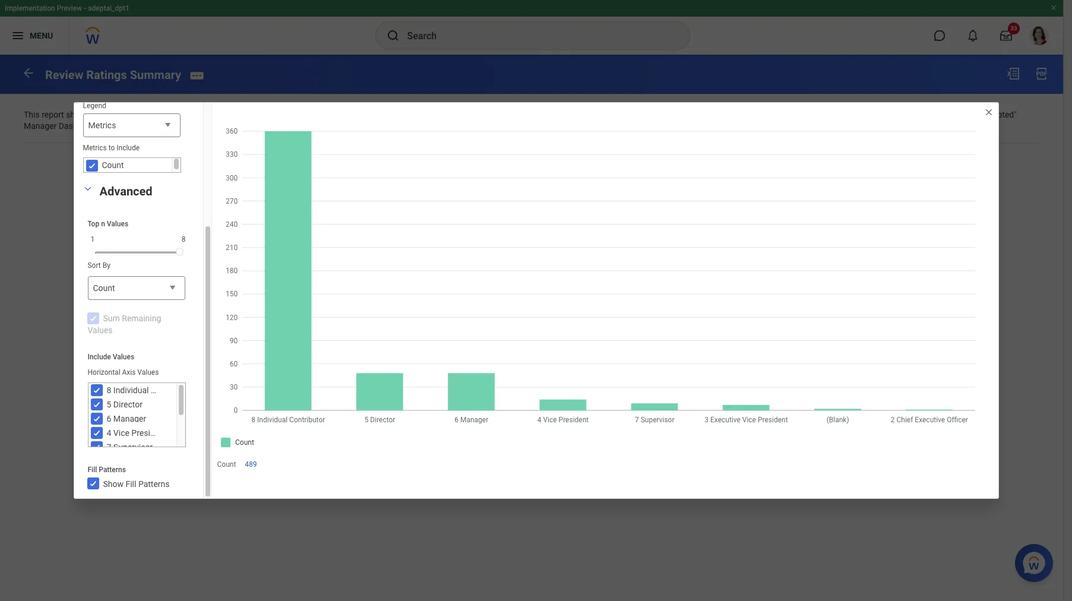 Task type: vqa. For each thing, say whether or not it's contained in the screenshot.
first and from right
yes



Task type: describe. For each thing, give the bounding box(es) containing it.
0 vertical spatial review
[[45, 68, 83, 82]]

fill patterns group
[[79, 456, 194, 491]]

top
[[88, 220, 99, 228]]

were
[[197, 110, 215, 119]]

1 the from the left
[[92, 110, 104, 119]]

given
[[259, 110, 279, 119]]

review inside this report shows the count of employees that were assigned a given review rating (meets expectations, exceeds expectations etc.) during the last review cycle. (prompts on supervisory organization and include subordinate organizations and is used on the "prompted" manager dashboard).
[[281, 110, 307, 119]]

is
[[922, 110, 928, 119]]

vice
[[113, 428, 129, 437]]

previous page image
[[21, 66, 36, 80]]

that
[[181, 110, 195, 119]]

profile logan mcneil element
[[1023, 23, 1056, 49]]

2 on from the left
[[950, 110, 960, 119]]

top n values
[[88, 220, 128, 228]]

(meets
[[335, 110, 361, 119]]

search image
[[386, 29, 400, 43]]

count
[[106, 110, 127, 119]]

close environment banner image
[[1050, 4, 1057, 11]]

sum
[[103, 313, 120, 323]]

remaining
[[122, 313, 161, 323]]

include values group
[[79, 344, 194, 456]]

count button
[[88, 276, 185, 300]]

a
[[253, 110, 257, 119]]

of
[[129, 110, 137, 119]]

"prompted"
[[975, 110, 1017, 119]]

view printable version (pdf) image
[[1035, 67, 1049, 81]]

8 individual contributor
[[107, 385, 193, 395]]

sum remaining values
[[88, 313, 161, 335]]

0 horizontal spatial fill
[[88, 465, 97, 474]]

values up the horizontal axis values
[[113, 353, 134, 361]]

organizations
[[853, 110, 904, 119]]

summary
[[130, 68, 181, 82]]

489 button
[[245, 460, 259, 469]]

legend group
[[83, 101, 180, 138]]

cycle.
[[596, 110, 617, 119]]

manager inside horizontal axis values group
[[113, 414, 146, 423]]

rating
[[309, 110, 333, 119]]

sort by group
[[88, 261, 185, 300]]

489
[[245, 461, 257, 469]]

inbox large image
[[1000, 30, 1012, 42]]

1 vertical spatial patterns
[[138, 479, 170, 489]]

check small image for show fill patterns
[[86, 477, 100, 491]]

review ratings summary
[[45, 68, 181, 82]]

review ratings summary link
[[45, 68, 181, 82]]

4
[[107, 428, 111, 437]]

horizontal axis values
[[88, 369, 159, 377]]

2 the from the left
[[540, 110, 552, 119]]

supervisor
[[113, 442, 153, 452]]

0 horizontal spatial patterns
[[99, 465, 126, 474]]

assigned
[[217, 110, 251, 119]]

expectations,
[[363, 110, 412, 119]]

report
[[42, 110, 64, 119]]

legend
[[83, 101, 106, 110]]

by
[[103, 261, 110, 269]]

show fill patterns
[[103, 479, 170, 489]]

8 for 8
[[182, 235, 186, 243]]

3 the from the left
[[962, 110, 973, 119]]

sort by
[[88, 261, 110, 269]]

include inside "metrics to include" group
[[117, 143, 140, 152]]

export to excel image
[[1006, 67, 1020, 81]]

2 and from the left
[[906, 110, 920, 119]]

5 director
[[107, 399, 142, 409]]

check small image for 8 individual contributor
[[89, 383, 104, 398]]



Task type: locate. For each thing, give the bounding box(es) containing it.
check small image left 5
[[89, 398, 104, 412]]

7 supervisor
[[107, 442, 153, 452]]

1 vertical spatial manager
[[113, 414, 146, 423]]

1 vertical spatial include
[[117, 143, 140, 152]]

include left subordinate
[[777, 110, 804, 119]]

0 horizontal spatial on
[[655, 110, 665, 119]]

and left "is"
[[906, 110, 920, 119]]

last
[[554, 110, 568, 119]]

0 vertical spatial include
[[777, 110, 804, 119]]

values right the 'n'
[[107, 220, 128, 228]]

review right previous page image
[[45, 68, 83, 82]]

president
[[131, 428, 167, 437]]

4 vice president
[[107, 428, 167, 437]]

sort
[[88, 261, 101, 269]]

include right to
[[117, 143, 140, 152]]

employees
[[139, 110, 179, 119]]

metrics left to
[[83, 143, 107, 152]]

contributor
[[151, 385, 193, 395]]

review right given
[[281, 110, 307, 119]]

axis
[[122, 369, 136, 377]]

metrics down count
[[88, 120, 116, 130]]

1 vertical spatial check small image
[[86, 311, 100, 325]]

advanced
[[99, 184, 152, 198]]

check small image left sum
[[86, 311, 100, 325]]

include inside include values group
[[88, 353, 111, 361]]

patterns
[[99, 465, 126, 474], [138, 479, 170, 489]]

0 vertical spatial manager
[[24, 121, 57, 131]]

include values
[[88, 353, 134, 361]]

adeptai_dpt1
[[88, 4, 129, 12]]

check small image up chevron down image
[[85, 158, 99, 173]]

notifications large image
[[967, 30, 979, 42]]

values
[[107, 220, 128, 228], [88, 325, 113, 335], [113, 353, 134, 361], [137, 369, 159, 377]]

1 vertical spatial 8
[[107, 385, 111, 395]]

group
[[74, 28, 189, 182]]

-
[[84, 4, 86, 12]]

metrics button
[[83, 113, 180, 138]]

on right (prompts on the top
[[655, 110, 665, 119]]

0 horizontal spatial and
[[761, 110, 775, 119]]

review
[[45, 68, 83, 82], [281, 110, 307, 119]]

1 horizontal spatial review
[[281, 110, 307, 119]]

during
[[515, 110, 538, 119]]

count down "by"
[[93, 283, 115, 293]]

shows
[[66, 110, 90, 119]]

and right organization
[[761, 110, 775, 119]]

1 on from the left
[[655, 110, 665, 119]]

1 vertical spatial count
[[93, 283, 115, 293]]

manager down director
[[113, 414, 146, 423]]

values down sum
[[88, 325, 113, 335]]

manager
[[24, 121, 57, 131], [113, 414, 146, 423]]

8
[[182, 235, 186, 243], [107, 385, 111, 395]]

include inside this report shows the count of employees that were assigned a given review rating (meets expectations, exceeds expectations etc.) during the last review cycle. (prompts on supervisory organization and include subordinate organizations and is used on the "prompted" manager dashboard).
[[777, 110, 804, 119]]

patterns right show
[[138, 479, 170, 489]]

implementation
[[5, 4, 55, 12]]

fill
[[88, 465, 97, 474], [126, 479, 136, 489]]

check small image
[[89, 383, 104, 398], [89, 398, 104, 412], [89, 412, 104, 426], [89, 426, 104, 440], [89, 440, 104, 455], [86, 477, 100, 491]]

the left 'last'
[[540, 110, 552, 119]]

count down to
[[102, 160, 124, 170]]

count inside popup button
[[93, 283, 115, 293]]

metrics inside "dropdown button"
[[88, 120, 116, 130]]

8 inside top n values group
[[182, 235, 186, 243]]

check small image left 7
[[89, 440, 104, 455]]

check small image inside "metrics to include" group
[[85, 158, 99, 173]]

this
[[24, 110, 40, 119]]

1 horizontal spatial on
[[950, 110, 960, 119]]

ratings
[[86, 68, 127, 82]]

values up 8 individual contributor
[[137, 369, 159, 377]]

count
[[102, 160, 124, 170], [93, 283, 115, 293], [217, 461, 236, 469]]

the left the "close chart settings" icon
[[962, 110, 973, 119]]

horizontal
[[88, 369, 120, 377]]

metrics for metrics
[[88, 120, 116, 130]]

1 horizontal spatial patterns
[[138, 479, 170, 489]]

show
[[103, 479, 124, 489]]

manager inside this report shows the count of employees that were assigned a given review rating (meets expectations, exceeds expectations etc.) during the last review cycle. (prompts on supervisory organization and include subordinate organizations and is used on the "prompted" manager dashboard).
[[24, 121, 57, 131]]

1 vertical spatial fill
[[126, 479, 136, 489]]

dashboard).
[[59, 121, 104, 131]]

patterns up show
[[99, 465, 126, 474]]

director
[[113, 399, 142, 409]]

metrics
[[88, 120, 116, 130], [83, 143, 107, 152]]

8 inside horizontal axis values group
[[107, 385, 111, 395]]

this report shows the count of employees that were assigned a given review rating (meets expectations, exceeds expectations etc.) during the last review cycle. (prompts on supervisory organization and include subordinate organizations and is used on the "prompted" manager dashboard).
[[24, 110, 1019, 131]]

1 horizontal spatial and
[[906, 110, 920, 119]]

include up horizontal
[[88, 353, 111, 361]]

check small image for 4 vice president
[[89, 426, 104, 440]]

values inside group
[[137, 369, 159, 377]]

to
[[108, 143, 115, 152]]

individual
[[113, 385, 149, 395]]

(prompts
[[619, 110, 653, 119]]

count left 489
[[217, 461, 236, 469]]

2 vertical spatial count
[[217, 461, 236, 469]]

review
[[570, 110, 594, 119]]

subordinate
[[806, 110, 851, 119]]

review ratings summary main content
[[0, 55, 1063, 172]]

close chart settings image
[[984, 108, 993, 117]]

manager down this
[[24, 121, 57, 131]]

on
[[655, 110, 665, 119], [950, 110, 960, 119]]

exceeds
[[414, 110, 445, 119]]

1 and from the left
[[761, 110, 775, 119]]

the down 'legend'
[[92, 110, 104, 119]]

check small image left 6
[[89, 412, 104, 426]]

preview
[[57, 4, 82, 12]]

chevron down image
[[80, 185, 95, 193]]

0 vertical spatial count
[[102, 160, 124, 170]]

check small image down the fill patterns
[[86, 477, 100, 491]]

1
[[91, 235, 95, 243]]

check small image for 7 supervisor
[[89, 440, 104, 455]]

advanced button
[[99, 184, 152, 198]]

0 vertical spatial check small image
[[85, 158, 99, 173]]

metrics to include
[[83, 143, 140, 152]]

5
[[107, 399, 111, 409]]

1 horizontal spatial 8
[[182, 235, 186, 243]]

7
[[107, 442, 111, 452]]

6 manager
[[107, 414, 146, 423]]

check small image left 4
[[89, 426, 104, 440]]

1 vertical spatial metrics
[[83, 143, 107, 152]]

top n values group
[[88, 219, 189, 259]]

organization
[[712, 110, 759, 119]]

check small image
[[85, 158, 99, 173], [86, 311, 100, 325]]

metrics inside group
[[83, 143, 107, 152]]

2 horizontal spatial include
[[777, 110, 804, 119]]

n
[[101, 220, 105, 228]]

advanced dialog
[[73, 0, 999, 499]]

etc.)
[[496, 110, 513, 119]]

0 vertical spatial patterns
[[99, 465, 126, 474]]

check small image down horizontal
[[89, 383, 104, 398]]

2 vertical spatial include
[[88, 353, 111, 361]]

metrics to include group
[[83, 143, 181, 173]]

include
[[777, 110, 804, 119], [117, 143, 140, 152], [88, 353, 111, 361]]

1 horizontal spatial the
[[540, 110, 552, 119]]

implementation preview -   adeptai_dpt1 banner
[[0, 0, 1063, 55]]

group containing metrics
[[74, 28, 189, 182]]

8 for 8 individual contributor
[[107, 385, 111, 395]]

check small image for 6 manager
[[89, 412, 104, 426]]

count inside "metrics to include" group
[[102, 160, 124, 170]]

1 horizontal spatial fill
[[126, 479, 136, 489]]

0 vertical spatial fill
[[88, 465, 97, 474]]

0 horizontal spatial 8
[[107, 385, 111, 395]]

supervisory
[[667, 110, 710, 119]]

horizontal axis values group
[[88, 368, 193, 455]]

metrics for metrics to include
[[83, 143, 107, 152]]

0 horizontal spatial include
[[88, 353, 111, 361]]

values for top
[[107, 220, 128, 228]]

0 vertical spatial metrics
[[88, 120, 116, 130]]

fill patterns
[[88, 465, 126, 474]]

expectations
[[447, 110, 494, 119]]

2 horizontal spatial the
[[962, 110, 973, 119]]

values inside sum remaining values
[[88, 325, 113, 335]]

the
[[92, 110, 104, 119], [540, 110, 552, 119], [962, 110, 973, 119]]

used
[[930, 110, 948, 119]]

0 horizontal spatial the
[[92, 110, 104, 119]]

check small image inside fill patterns group
[[86, 477, 100, 491]]

show fill patterns group
[[79, 182, 194, 491]]

1 vertical spatial review
[[281, 110, 307, 119]]

0 vertical spatial 8
[[182, 235, 186, 243]]

1 horizontal spatial manager
[[113, 414, 146, 423]]

1 horizontal spatial include
[[117, 143, 140, 152]]

check small image for 5 director
[[89, 398, 104, 412]]

values for sum
[[88, 325, 113, 335]]

implementation preview -   adeptai_dpt1
[[5, 4, 129, 12]]

0 horizontal spatial review
[[45, 68, 83, 82]]

and
[[761, 110, 775, 119], [906, 110, 920, 119]]

on right used
[[950, 110, 960, 119]]

0 horizontal spatial manager
[[24, 121, 57, 131]]

values for horizontal
[[137, 369, 159, 377]]

6
[[107, 414, 111, 423]]



